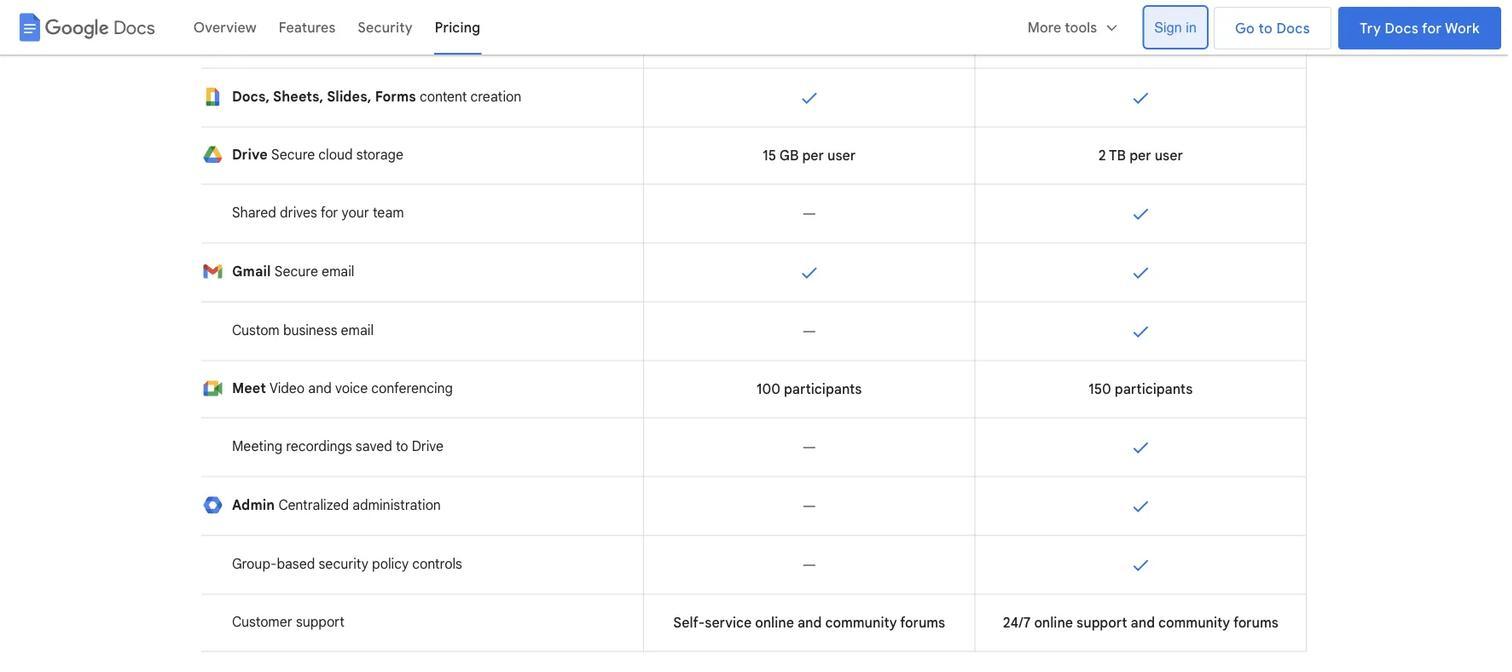 Task type: describe. For each thing, give the bounding box(es) containing it.
participants for 150 participants
[[1115, 381, 1193, 398]]

0 horizontal spatial docs
[[113, 16, 155, 38]]

video
[[270, 380, 305, 397]]

150
[[1089, 381, 1111, 398]]

secure for done
[[275, 263, 318, 280]]

work
[[1445, 20, 1480, 37]]

security
[[358, 19, 413, 36]]

more tools link
[[1017, 7, 1131, 48]]

24px image
[[1104, 20, 1120, 35]]

features link
[[268, 7, 347, 48]]

remove for controls
[[799, 555, 820, 576]]

gb
[[780, 147, 799, 164]]

for for work
[[1422, 20, 1442, 37]]

slides,
[[327, 88, 372, 105]]

meet video and voice conferencing
[[232, 380, 453, 397]]

15
[[763, 147, 776, 164]]

google drive image
[[202, 145, 224, 165]]

controls
[[412, 556, 462, 573]]

tools
[[1065, 19, 1098, 36]]

forms
[[375, 88, 416, 105]]

community for online
[[826, 615, 897, 632]]

storage
[[356, 146, 403, 163]]

based
[[277, 556, 315, 573]]

1 horizontal spatial docs
[[1277, 20, 1311, 37]]

docs, sheets, slides, forms content creation
[[232, 88, 522, 105]]

forums for 24/7 online support and community forums
[[1234, 615, 1279, 632]]

gmail secure email
[[232, 263, 355, 280]]

try docs for work
[[1360, 20, 1480, 37]]

shared
[[232, 204, 276, 221]]

per for gb
[[802, 147, 824, 164]]

2 horizontal spatial docs
[[1385, 20, 1419, 37]]

conferencing
[[371, 380, 453, 397]]

google gmail image
[[202, 262, 224, 282]]

security
[[319, 556, 369, 573]]

google meet image
[[202, 378, 224, 399]]

meeting
[[232, 438, 283, 455]]

pricing
[[435, 19, 481, 36]]

go to docs link
[[1214, 7, 1332, 49]]

features
[[279, 19, 336, 36]]

administration
[[353, 497, 441, 514]]

meet
[[232, 380, 266, 397]]

group-based security policy controls
[[232, 556, 462, 573]]

tb
[[1109, 147, 1126, 164]]

sign in
[[1155, 19, 1197, 35]]

policy
[[372, 556, 409, 573]]

150 participants
[[1089, 381, 1193, 398]]

go to docs
[[1235, 20, 1311, 37]]

team
[[373, 204, 404, 221]]

4 remove from the top
[[799, 496, 820, 517]]

admin centralized administration
[[232, 497, 441, 514]]

sign in link
[[1144, 7, 1207, 48]]

user for 2 tb per user
[[1155, 147, 1183, 164]]

centralized
[[279, 497, 349, 514]]

content
[[420, 88, 467, 105]]

self-service online and community forums
[[673, 615, 946, 632]]

customer support
[[232, 614, 345, 631]]

0 horizontal spatial drive
[[232, 146, 268, 163]]

docs,
[[232, 88, 270, 105]]

more
[[1119, 18, 1152, 35]]

15 gb per user
[[763, 147, 856, 164]]

sign
[[1155, 19, 1182, 35]]

google docs image
[[202, 87, 224, 107]]

custom business email
[[232, 322, 374, 339]]

docs icon image
[[15, 12, 45, 43]]

more
[[1028, 19, 1062, 36]]

creation
[[471, 88, 522, 105]]

overview
[[193, 19, 257, 36]]



Task type: locate. For each thing, give the bounding box(es) containing it.
group-
[[232, 556, 277, 573]]

2 participants from the left
[[1115, 381, 1193, 398]]

email for custom business email
[[341, 322, 374, 339]]

1 horizontal spatial user
[[1155, 147, 1183, 164]]

secure right gmail
[[275, 263, 318, 280]]

100 participants
[[757, 381, 862, 398]]

remove for drive
[[799, 437, 820, 458]]

admin
[[232, 497, 275, 514]]

forums for self-service online and community forums
[[900, 615, 946, 632]]

shared drives for your team
[[232, 204, 404, 221]]

1 vertical spatial to
[[396, 438, 408, 455]]

email
[[322, 263, 355, 280], [341, 322, 374, 339]]

1 vertical spatial secure
[[275, 263, 318, 280]]

drive secure cloud storage
[[232, 146, 403, 163]]

5 remove from the top
[[799, 555, 820, 576]]

to right the go
[[1259, 20, 1273, 37]]

to right the saved
[[396, 438, 408, 455]]

and for self-service online and community forums
[[798, 615, 822, 632]]

user for 15 gb per user
[[828, 147, 856, 164]]

in
[[1186, 19, 1197, 35]]

to
[[1259, 20, 1273, 37], [396, 438, 408, 455]]

2 community from the left
[[1159, 615, 1230, 632]]

done
[[799, 87, 820, 108], [1131, 87, 1151, 108], [1131, 204, 1151, 224], [799, 262, 820, 283], [1131, 262, 1151, 283], [1131, 321, 1151, 342], [1131, 437, 1151, 458], [1131, 496, 1151, 517], [1131, 555, 1151, 576]]

1 remove from the top
[[799, 204, 820, 224]]

service
[[705, 615, 752, 632]]

0 horizontal spatial and
[[308, 380, 332, 397]]

drive right the saved
[[412, 438, 444, 455]]

and
[[308, 380, 332, 397], [798, 615, 822, 632], [1131, 615, 1155, 632]]

0 vertical spatial for
[[1422, 20, 1442, 37]]

0 vertical spatial secure
[[271, 146, 315, 163]]

100
[[757, 381, 781, 398]]

1 forums from the left
[[900, 615, 946, 632]]

1 vertical spatial email
[[341, 322, 374, 339]]

1 horizontal spatial drive
[[412, 438, 444, 455]]

customer
[[232, 614, 293, 631]]

cloud
[[319, 146, 353, 163]]

email right the business
[[341, 322, 374, 339]]

2 per from the left
[[1130, 147, 1152, 164]]

1 horizontal spatial participants
[[1115, 381, 1193, 398]]

2 online from the left
[[1034, 615, 1073, 632]]

per
[[802, 147, 824, 164], [1130, 147, 1152, 164]]

community for support
[[1159, 615, 1230, 632]]

user right gb at the right top
[[828, 147, 856, 164]]

1 horizontal spatial for
[[1422, 20, 1442, 37]]

2 tb per user
[[1099, 147, 1183, 164]]

recordings
[[286, 438, 352, 455]]

for left your
[[321, 204, 338, 221]]

remove for team
[[799, 204, 820, 224]]

24/7 online support and community forums
[[1003, 615, 1279, 632]]

0 horizontal spatial online
[[755, 615, 794, 632]]

0 horizontal spatial participants
[[784, 381, 862, 398]]

saved
[[356, 438, 392, 455]]

1 vertical spatial drive
[[412, 438, 444, 455]]

1 online from the left
[[755, 615, 794, 632]]

0 vertical spatial email
[[322, 263, 355, 280]]

remove
[[799, 204, 820, 224], [799, 321, 820, 342], [799, 437, 820, 458], [799, 496, 820, 517], [799, 555, 820, 576]]

24/7
[[1003, 615, 1031, 632]]

for inside try docs for work link
[[1422, 20, 1442, 37]]

0 horizontal spatial user
[[828, 147, 856, 164]]

list containing overview
[[164, 0, 1144, 55]]

security link
[[347, 7, 424, 48]]

participants
[[784, 381, 862, 398], [1115, 381, 1193, 398]]

for
[[1422, 20, 1442, 37], [321, 204, 338, 221]]

participants for 100 participants
[[784, 381, 862, 398]]

0 vertical spatial to
[[1259, 20, 1273, 37]]

support
[[296, 614, 345, 631], [1077, 615, 1128, 632]]

1 horizontal spatial to
[[1259, 20, 1273, 37]]

see more plans
[[1090, 18, 1192, 35]]

user right tb
[[1155, 147, 1183, 164]]

1 user from the left
[[828, 147, 856, 164]]

sheets,
[[273, 88, 324, 105]]

gmail
[[232, 263, 271, 280]]

2 user from the left
[[1155, 147, 1183, 164]]

per right gb at the right top
[[802, 147, 824, 164]]

try
[[1360, 20, 1382, 37]]

see more plans link
[[1090, 18, 1192, 35]]

1 horizontal spatial support
[[1077, 615, 1128, 632]]

custom
[[232, 322, 280, 339]]

2 forums from the left
[[1234, 615, 1279, 632]]

0 horizontal spatial to
[[396, 438, 408, 455]]

0 horizontal spatial per
[[802, 147, 824, 164]]

1 horizontal spatial per
[[1130, 147, 1152, 164]]

participants right the "100"
[[784, 381, 862, 398]]

pricing link
[[424, 7, 492, 48]]

drive
[[232, 146, 268, 163], [412, 438, 444, 455]]

per right tb
[[1130, 147, 1152, 164]]

1 community from the left
[[826, 615, 897, 632]]

more tools
[[1028, 19, 1098, 36]]

support right customer
[[296, 614, 345, 631]]

1 horizontal spatial online
[[1034, 615, 1073, 632]]

drive right google drive image
[[232, 146, 268, 163]]

secure left cloud
[[271, 146, 315, 163]]

0 horizontal spatial community
[[826, 615, 897, 632]]

try docs for work link
[[1339, 7, 1502, 49]]

2
[[1099, 147, 1106, 164]]

meeting recordings saved to drive
[[232, 438, 444, 455]]

2 horizontal spatial and
[[1131, 615, 1155, 632]]

security administrations image
[[202, 495, 224, 516]]

1 horizontal spatial community
[[1159, 615, 1230, 632]]

email for gmail secure email
[[322, 263, 355, 280]]

support right 24/7
[[1077, 615, 1128, 632]]

1 participants from the left
[[784, 381, 862, 398]]

for for your
[[321, 204, 338, 221]]

overview link
[[182, 7, 268, 48]]

self-
[[673, 615, 705, 632]]

list
[[164, 0, 1144, 55]]

0 horizontal spatial forums
[[900, 615, 946, 632]]

online right service in the bottom of the page
[[755, 615, 794, 632]]

3 remove from the top
[[799, 437, 820, 458]]

per for tb
[[1130, 147, 1152, 164]]

community
[[826, 615, 897, 632], [1159, 615, 1230, 632]]

see
[[1090, 18, 1115, 35]]

participants right 150
[[1115, 381, 1193, 398]]

0 horizontal spatial support
[[296, 614, 345, 631]]

1 horizontal spatial and
[[798, 615, 822, 632]]

user
[[828, 147, 856, 164], [1155, 147, 1183, 164]]

plans
[[1156, 18, 1192, 35]]

online right 24/7
[[1034, 615, 1073, 632]]

go
[[1235, 20, 1255, 37]]

your
[[342, 204, 369, 221]]

email down your
[[322, 263, 355, 280]]

docs link
[[7, 7, 163, 48]]

forums
[[900, 615, 946, 632], [1234, 615, 1279, 632]]

docs
[[113, 16, 155, 38], [1277, 20, 1311, 37], [1385, 20, 1419, 37]]

secure
[[271, 146, 315, 163], [275, 263, 318, 280]]

0 vertical spatial drive
[[232, 146, 268, 163]]

drives
[[280, 204, 317, 221]]

secure for 15 gb per user
[[271, 146, 315, 163]]

for left work
[[1422, 20, 1442, 37]]

2 remove from the top
[[799, 321, 820, 342]]

online
[[755, 615, 794, 632], [1034, 615, 1073, 632]]

1 per from the left
[[802, 147, 824, 164]]

business
[[283, 322, 337, 339]]

1 vertical spatial for
[[321, 204, 338, 221]]

voice
[[335, 380, 368, 397]]

0 horizontal spatial for
[[321, 204, 338, 221]]

1 horizontal spatial forums
[[1234, 615, 1279, 632]]

and for 24/7 online support and community forums
[[1131, 615, 1155, 632]]



Task type: vqa. For each thing, say whether or not it's contained in the screenshot.


